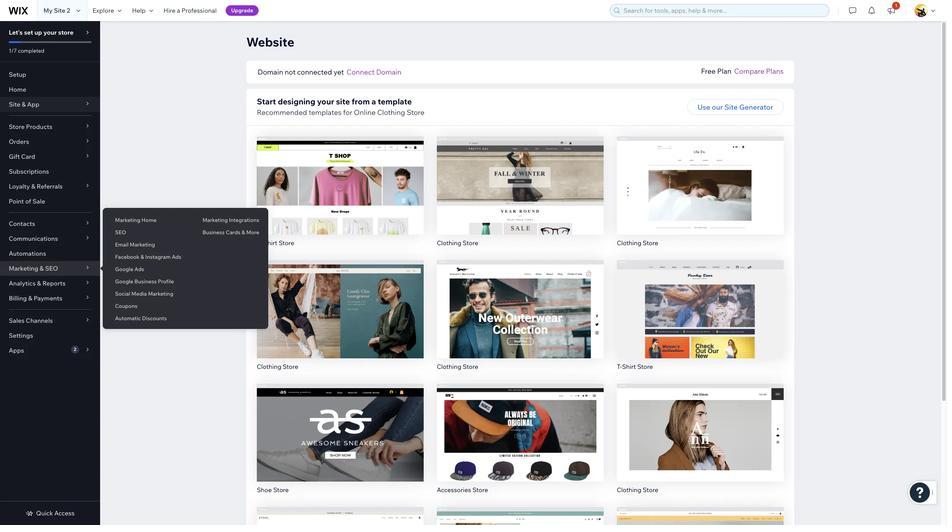 Task type: vqa. For each thing, say whether or not it's contained in the screenshot.
1/7
yes



Task type: describe. For each thing, give the bounding box(es) containing it.
our
[[712, 103, 723, 112]]

a inside start designing your site from a template recommended templates for online clothing store
[[372, 97, 376, 107]]

payments
[[34, 295, 62, 303]]

email marketing link
[[103, 238, 190, 252]]

store inside dropdown button
[[9, 123, 25, 131]]

shoe store
[[257, 487, 289, 494]]

t- shirt store
[[257, 239, 294, 247]]

1 horizontal spatial site
[[54, 7, 65, 14]]

0 vertical spatial a
[[177, 7, 180, 14]]

automatic discounts link
[[103, 311, 190, 326]]

gift
[[9, 153, 20, 161]]

your inside sidebar element
[[43, 29, 57, 36]]

shirt for t- shirt store
[[263, 239, 277, 247]]

coupons
[[115, 303, 137, 310]]

& for reports
[[37, 280, 41, 288]]

orders
[[9, 138, 29, 146]]

discounts
[[142, 315, 167, 322]]

billing
[[9, 295, 27, 303]]

quick access
[[36, 510, 74, 518]]

business cards & more link
[[190, 225, 268, 240]]

sales
[[9, 317, 24, 325]]

sales channels
[[9, 317, 53, 325]]

upgrade button
[[226, 5, 258, 16]]

billing & payments
[[9, 295, 62, 303]]

coupons link
[[103, 299, 190, 314]]

business inside business cards & more link
[[202, 229, 225, 236]]

0 vertical spatial ads
[[172, 254, 181, 260]]

Search for tools, apps, help & more... field
[[621, 4, 826, 17]]

settings link
[[0, 328, 100, 343]]

profile
[[158, 278, 174, 285]]

start
[[257, 97, 276, 107]]

designing
[[278, 97, 315, 107]]

site & app
[[9, 101, 39, 108]]

recommended
[[257, 108, 307, 117]]

templates
[[309, 108, 342, 117]]

set
[[24, 29, 33, 36]]

google for google ads
[[115, 266, 133, 273]]

up
[[34, 29, 42, 36]]

& for app
[[22, 101, 26, 108]]

your inside start designing your site from a template recommended templates for online clothing store
[[317, 97, 334, 107]]

gift card button
[[0, 149, 100, 164]]

compare
[[734, 67, 764, 76]]

store inside start designing your site from a template recommended templates for online clothing store
[[407, 108, 424, 117]]

1/7 completed
[[9, 47, 44, 54]]

google business profile
[[115, 278, 174, 285]]

point of sale link
[[0, 194, 100, 209]]

free plan compare plans
[[701, 67, 784, 76]]

cards
[[226, 229, 240, 236]]

seo inside popup button
[[45, 265, 58, 273]]

& for referrals
[[31, 183, 35, 191]]

automations
[[9, 250, 46, 258]]

yet
[[334, 68, 344, 76]]

site
[[336, 97, 350, 107]]

instagram
[[145, 254, 171, 260]]

analytics
[[9, 280, 36, 288]]

& for payments
[[28, 295, 32, 303]]

store
[[58, 29, 73, 36]]

automations link
[[0, 246, 100, 261]]

reports
[[42, 280, 66, 288]]

subscriptions link
[[0, 164, 100, 179]]

marketing & seo
[[9, 265, 58, 273]]

communications
[[9, 235, 58, 243]]

point
[[9, 198, 24, 205]]

hire a professional
[[164, 7, 217, 14]]

facebook & instagram ads link
[[103, 250, 190, 265]]

contacts
[[9, 220, 35, 228]]

google for google business profile
[[115, 278, 133, 285]]

connect domain button
[[347, 67, 402, 77]]

marketing home
[[115, 217, 156, 223]]

& for instagram
[[141, 254, 144, 260]]

analytics & reports button
[[0, 276, 100, 291]]

seo link
[[103, 225, 190, 240]]

t- for t-shirt store
[[617, 363, 622, 371]]

start designing your site from a template recommended templates for online clothing store
[[257, 97, 424, 117]]

professional
[[182, 7, 217, 14]]

referrals
[[37, 183, 63, 191]]

completed
[[18, 47, 44, 54]]

channels
[[26, 317, 53, 325]]

use our site generator
[[698, 103, 773, 112]]

template
[[378, 97, 412, 107]]

hire a professional link
[[158, 0, 222, 21]]

store products
[[9, 123, 52, 131]]

marketing for marketing home
[[115, 217, 140, 223]]

t- for t- shirt store
[[257, 239, 262, 247]]

my
[[43, 7, 52, 14]]

0 vertical spatial 2
[[67, 7, 70, 14]]

accessories store
[[437, 487, 488, 494]]

contacts button
[[0, 216, 100, 231]]

online
[[354, 108, 376, 117]]

plan
[[717, 67, 731, 76]]



Task type: locate. For each thing, give the bounding box(es) containing it.
let's
[[9, 29, 23, 36]]

1 vertical spatial google
[[115, 278, 133, 285]]

marketing down seo link
[[130, 241, 155, 248]]

2 down settings link
[[74, 347, 76, 353]]

explore
[[93, 7, 114, 14]]

marketing integrations
[[202, 217, 259, 223]]

access
[[54, 510, 74, 518]]

0 horizontal spatial shirt
[[263, 239, 277, 247]]

communications button
[[0, 231, 100, 246]]

2 horizontal spatial site
[[725, 103, 738, 112]]

ads right 'instagram'
[[172, 254, 181, 260]]

1 button
[[882, 0, 901, 21]]

seo up email
[[115, 229, 126, 236]]

connect
[[347, 68, 375, 76]]

home up seo link
[[141, 217, 156, 223]]

automatic discounts
[[115, 315, 167, 322]]

1 horizontal spatial shirt
[[622, 363, 636, 371]]

free
[[701, 67, 716, 76]]

email
[[115, 241, 129, 248]]

quick access button
[[26, 510, 74, 518]]

& right billing
[[28, 295, 32, 303]]

loyalty & referrals
[[9, 183, 63, 191]]

help button
[[127, 0, 158, 21]]

business cards & more
[[202, 229, 259, 236]]

& left more
[[242, 229, 245, 236]]

seo
[[115, 229, 126, 236], [45, 265, 58, 273]]

2 right my at the left
[[67, 7, 70, 14]]

1 horizontal spatial t-
[[617, 363, 622, 371]]

0 horizontal spatial seo
[[45, 265, 58, 273]]

connected
[[297, 68, 332, 76]]

use
[[698, 103, 710, 112]]

0 horizontal spatial domain
[[258, 68, 283, 76]]

0 vertical spatial shirt
[[263, 239, 277, 247]]

subscriptions
[[9, 168, 49, 176]]

0 horizontal spatial home
[[9, 86, 26, 94]]

& left app
[[22, 101, 26, 108]]

store products button
[[0, 119, 100, 134]]

media
[[131, 291, 147, 297]]

for
[[343, 108, 352, 117]]

facebook & instagram ads
[[115, 254, 181, 260]]

shirt for t-shirt store
[[622, 363, 636, 371]]

your up templates
[[317, 97, 334, 107]]

site inside popup button
[[9, 101, 20, 108]]

& inside dropdown button
[[37, 280, 41, 288]]

orders button
[[0, 134, 100, 149]]

domain left not
[[258, 68, 283, 76]]

marketing & seo button
[[0, 261, 100, 276]]

1 vertical spatial home
[[141, 217, 156, 223]]

business down google ads link
[[134, 278, 157, 285]]

hire
[[164, 7, 175, 14]]

upgrade
[[231, 7, 253, 14]]

& up analytics & reports
[[40, 265, 44, 273]]

0 vertical spatial seo
[[115, 229, 126, 236]]

1/7
[[9, 47, 17, 54]]

social
[[115, 291, 130, 297]]

compare plans button
[[734, 66, 784, 76]]

a right from
[[372, 97, 376, 107]]

a
[[177, 7, 180, 14], [372, 97, 376, 107]]

my site 2
[[43, 7, 70, 14]]

accessories
[[437, 487, 471, 494]]

analytics & reports
[[9, 280, 66, 288]]

1 horizontal spatial your
[[317, 97, 334, 107]]

home down setup
[[9, 86, 26, 94]]

automatic
[[115, 315, 141, 322]]

business left cards
[[202, 229, 225, 236]]

google up social
[[115, 278, 133, 285]]

apps
[[9, 347, 24, 355]]

1 vertical spatial your
[[317, 97, 334, 107]]

products
[[26, 123, 52, 131]]

business inside 'google business profile' link
[[134, 278, 157, 285]]

2 google from the top
[[115, 278, 133, 285]]

0 horizontal spatial ads
[[134, 266, 144, 273]]

settings
[[9, 332, 33, 340]]

2
[[67, 7, 70, 14], [74, 347, 76, 353]]

marketing for marketing integrations
[[202, 217, 228, 223]]

& down 'email marketing' link
[[141, 254, 144, 260]]

0 horizontal spatial your
[[43, 29, 57, 36]]

& for seo
[[40, 265, 44, 273]]

home inside sidebar element
[[9, 86, 26, 94]]

marketing down profile
[[148, 291, 173, 297]]

seo up analytics & reports dropdown button
[[45, 265, 58, 273]]

site & app button
[[0, 97, 100, 112]]

1 vertical spatial t-
[[617, 363, 622, 371]]

1 horizontal spatial a
[[372, 97, 376, 107]]

0 vertical spatial home
[[9, 86, 26, 94]]

google down facebook on the left top
[[115, 266, 133, 273]]

1 google from the top
[[115, 266, 133, 273]]

1 horizontal spatial 2
[[74, 347, 76, 353]]

setup
[[9, 71, 26, 79]]

clothing store
[[437, 239, 478, 247], [617, 239, 658, 247], [257, 363, 298, 371], [437, 363, 478, 371], [617, 487, 658, 494]]

0 vertical spatial your
[[43, 29, 57, 36]]

marketing inside popup button
[[9, 265, 38, 273]]

1 vertical spatial a
[[372, 97, 376, 107]]

your
[[43, 29, 57, 36], [317, 97, 334, 107]]

2 inside sidebar element
[[74, 347, 76, 353]]

2 domain from the left
[[376, 68, 402, 76]]

0 horizontal spatial t-
[[257, 239, 262, 247]]

0 vertical spatial t-
[[257, 239, 262, 247]]

your right up
[[43, 29, 57, 36]]

ads up google business profile
[[134, 266, 144, 273]]

1 vertical spatial ads
[[134, 266, 144, 273]]

clothing inside start designing your site from a template recommended templates for online clothing store
[[377, 108, 405, 117]]

card
[[21, 153, 35, 161]]

quick
[[36, 510, 53, 518]]

billing & payments button
[[0, 291, 100, 306]]

0 vertical spatial business
[[202, 229, 225, 236]]

1 vertical spatial 2
[[74, 347, 76, 353]]

0 horizontal spatial 2
[[67, 7, 70, 14]]

site inside button
[[725, 103, 738, 112]]

site right our
[[725, 103, 738, 112]]

site right my at the left
[[54, 7, 65, 14]]

from
[[352, 97, 370, 107]]

facebook
[[115, 254, 139, 260]]

help
[[132, 7, 146, 14]]

email marketing
[[115, 241, 155, 248]]

1 horizontal spatial domain
[[376, 68, 402, 76]]

a right hire
[[177, 7, 180, 14]]

1 horizontal spatial business
[[202, 229, 225, 236]]

point of sale
[[9, 198, 45, 205]]

site left app
[[9, 101, 20, 108]]

setup link
[[0, 67, 100, 82]]

marketing up seo link
[[115, 217, 140, 223]]

plans
[[766, 67, 784, 76]]

0 vertical spatial google
[[115, 266, 133, 273]]

google
[[115, 266, 133, 273], [115, 278, 133, 285]]

social media marketing link
[[103, 287, 190, 302]]

website
[[246, 34, 294, 50]]

marketing up "analytics"
[[9, 265, 38, 273]]

app
[[27, 101, 39, 108]]

gift card
[[9, 153, 35, 161]]

& left the reports
[[37, 280, 41, 288]]

loyalty & referrals button
[[0, 179, 100, 194]]

use our site generator button
[[687, 99, 784, 115]]

0 horizontal spatial business
[[134, 278, 157, 285]]

google ads link
[[103, 262, 190, 277]]

1 horizontal spatial ads
[[172, 254, 181, 260]]

let's set up your store
[[9, 29, 73, 36]]

domain right connect at the left top
[[376, 68, 402, 76]]

integrations
[[229, 217, 259, 223]]

0 horizontal spatial site
[[9, 101, 20, 108]]

0 horizontal spatial a
[[177, 7, 180, 14]]

1 horizontal spatial home
[[141, 217, 156, 223]]

generator
[[739, 103, 773, 112]]

view button
[[322, 189, 359, 205], [502, 189, 539, 205], [682, 189, 719, 205], [322, 313, 359, 329], [502, 313, 539, 329], [682, 313, 719, 329], [322, 437, 359, 452], [502, 437, 539, 452], [682, 437, 719, 452]]

1 vertical spatial seo
[[45, 265, 58, 273]]

google ads
[[115, 266, 144, 273]]

1 vertical spatial shirt
[[622, 363, 636, 371]]

1 domain from the left
[[258, 68, 283, 76]]

shoe
[[257, 487, 272, 494]]

sales channels button
[[0, 313, 100, 328]]

marketing for marketing & seo
[[9, 265, 38, 273]]

1 vertical spatial business
[[134, 278, 157, 285]]

t-shirt store
[[617, 363, 653, 371]]

sidebar element
[[0, 21, 100, 526]]

1 horizontal spatial seo
[[115, 229, 126, 236]]

marketing up business cards & more link
[[202, 217, 228, 223]]

& right loyalty in the top of the page
[[31, 183, 35, 191]]

site
[[54, 7, 65, 14], [9, 101, 20, 108], [725, 103, 738, 112]]

loyalty
[[9, 183, 30, 191]]

of
[[25, 198, 31, 205]]



